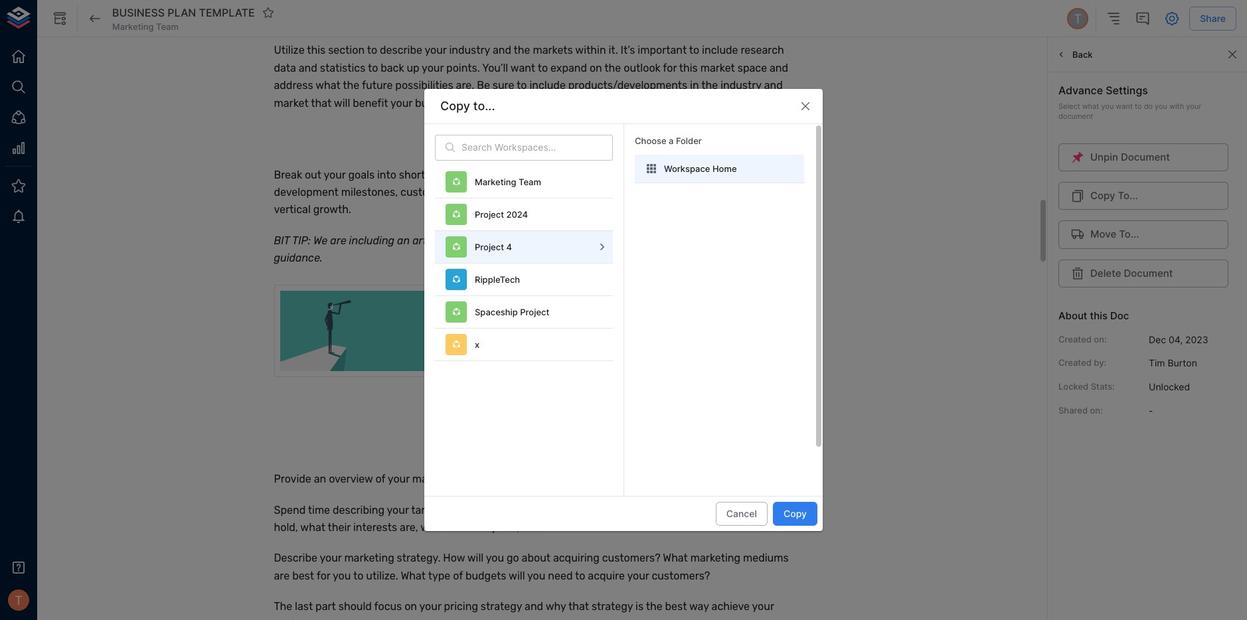 Task type: vqa. For each thing, say whether or not it's contained in the screenshot.
the buying
no



Task type: describe. For each thing, give the bounding box(es) containing it.
do
[[1145, 102, 1154, 111]]

copy to... dialog
[[425, 89, 823, 540]]

-
[[1150, 405, 1154, 416]]

Search Workspaces... text field
[[462, 135, 613, 161]]

share button
[[1190, 6, 1237, 31]]

select
[[1059, 102, 1081, 111]]

unpin
[[1091, 151, 1119, 163]]

choose
[[635, 135, 667, 146]]

plan
[[168, 6, 196, 19]]

0 vertical spatial team
[[156, 21, 179, 32]]

project for project 2024
[[475, 209, 504, 220]]

spaceship
[[475, 307, 518, 317]]

0 horizontal spatial marketing team
[[112, 21, 179, 32]]

marketing inside button
[[475, 176, 517, 187]]

to... for move to...
[[1120, 228, 1140, 241]]

marketing team button
[[435, 166, 613, 198]]

created for created by:
[[1059, 358, 1092, 368]]

project 4 button
[[435, 231, 613, 264]]

unlocked
[[1150, 381, 1191, 393]]

rippletech button
[[435, 264, 613, 296]]

settings image
[[1165, 11, 1181, 27]]

your
[[1187, 102, 1202, 111]]

burton
[[1168, 358, 1198, 369]]

workspace home button
[[635, 155, 805, 184]]

what
[[1083, 102, 1100, 111]]

to
[[1136, 102, 1143, 111]]

favorite image
[[262, 7, 274, 19]]

shared on:
[[1059, 405, 1104, 416]]

0 horizontal spatial t
[[15, 593, 23, 608]]

choose a folder
[[635, 135, 702, 146]]

on: for created on:
[[1095, 334, 1107, 345]]

this
[[1091, 309, 1108, 322]]

4
[[507, 242, 512, 252]]

locked stats:
[[1059, 381, 1115, 392]]

home
[[713, 164, 737, 174]]

a
[[669, 135, 674, 146]]

shared
[[1059, 405, 1088, 416]]

project 4
[[475, 242, 512, 252]]

rippletech
[[475, 274, 520, 285]]

on: for shared on:
[[1091, 405, 1104, 416]]

2024
[[507, 209, 528, 220]]

share
[[1201, 12, 1227, 24]]

to... for copy to...
[[1119, 189, 1139, 202]]

copy button
[[773, 502, 818, 527]]

project 2024 button
[[435, 198, 613, 231]]

by:
[[1095, 358, 1107, 368]]

project inside button
[[520, 307, 550, 317]]

comments image
[[1136, 11, 1152, 27]]

copy to...
[[1091, 189, 1139, 202]]

2023
[[1186, 334, 1209, 345]]



Task type: locate. For each thing, give the bounding box(es) containing it.
to... down unpin document
[[1119, 189, 1139, 202]]

business plan template
[[112, 6, 255, 19]]

copy up move
[[1091, 189, 1116, 202]]

on: down "this"
[[1095, 334, 1107, 345]]

marketing up project 2024 in the left top of the page
[[475, 176, 517, 187]]

copy to... button
[[1059, 182, 1229, 210]]

tim
[[1150, 358, 1166, 369]]

document for delete document
[[1125, 267, 1174, 279]]

copy for copy to...
[[1091, 189, 1116, 202]]

folder
[[676, 135, 702, 146]]

1 horizontal spatial marketing team
[[475, 176, 541, 187]]

created for created on:
[[1059, 334, 1092, 345]]

you
[[1102, 102, 1115, 111], [1156, 102, 1168, 111]]

1 vertical spatial marketing
[[475, 176, 517, 187]]

delete document
[[1091, 267, 1174, 279]]

created down about at right
[[1059, 334, 1092, 345]]

with
[[1170, 102, 1185, 111]]

0 horizontal spatial you
[[1102, 102, 1115, 111]]

marketing
[[112, 21, 154, 32], [475, 176, 517, 187]]

1 created from the top
[[1059, 334, 1092, 345]]

show wiki image
[[52, 11, 68, 27]]

x button
[[435, 329, 613, 361]]

stats:
[[1092, 381, 1115, 392]]

project
[[475, 209, 504, 220], [475, 242, 504, 252], [520, 307, 550, 317]]

1 vertical spatial t
[[15, 593, 23, 608]]

tim burton
[[1150, 358, 1198, 369]]

marketing down business
[[112, 21, 154, 32]]

x
[[475, 339, 480, 350]]

delete document button
[[1059, 259, 1229, 288]]

0 vertical spatial t
[[1075, 11, 1083, 26]]

move to...
[[1091, 228, 1140, 241]]

team down plan
[[156, 21, 179, 32]]

spaceship project button
[[435, 296, 613, 329]]

about
[[1059, 309, 1088, 322]]

table of contents image
[[1107, 11, 1122, 27]]

1 vertical spatial to...
[[1120, 228, 1140, 241]]

t
[[1075, 11, 1083, 26], [15, 593, 23, 608]]

project left 2024
[[475, 209, 504, 220]]

1 vertical spatial project
[[475, 242, 504, 252]]

1 horizontal spatial t button
[[1066, 6, 1091, 31]]

0 vertical spatial to...
[[1119, 189, 1139, 202]]

cancel button
[[716, 502, 768, 527]]

move to... button
[[1059, 221, 1229, 249]]

0 horizontal spatial team
[[156, 21, 179, 32]]

document
[[1059, 112, 1094, 121]]

created on:
[[1059, 334, 1107, 345]]

1 vertical spatial copy
[[1091, 189, 1116, 202]]

0 horizontal spatial t button
[[4, 586, 33, 615]]

back
[[1073, 49, 1093, 60]]

1 horizontal spatial marketing
[[475, 176, 517, 187]]

to...
[[1119, 189, 1139, 202], [1120, 228, 1140, 241]]

2 horizontal spatial copy
[[1091, 189, 1116, 202]]

dec
[[1150, 334, 1167, 345]]

marketing team inside button
[[475, 176, 541, 187]]

project down rippletech button
[[520, 307, 550, 317]]

document up the copy to... button
[[1122, 151, 1171, 163]]

move
[[1091, 228, 1117, 241]]

dec 04, 2023
[[1150, 334, 1209, 345]]

doc
[[1111, 309, 1130, 322]]

0 vertical spatial document
[[1122, 151, 1171, 163]]

0 vertical spatial t button
[[1066, 6, 1091, 31]]

1 vertical spatial marketing team
[[475, 176, 541, 187]]

copy inside button
[[1091, 189, 1116, 202]]

delete
[[1091, 267, 1122, 279]]

business
[[112, 6, 165, 19]]

to...
[[474, 99, 495, 113]]

2 vertical spatial project
[[520, 307, 550, 317]]

copy for copy
[[784, 508, 807, 520]]

project left 4
[[475, 242, 504, 252]]

0 vertical spatial created
[[1059, 334, 1092, 345]]

2 created from the top
[[1059, 358, 1092, 368]]

workspace
[[664, 164, 711, 174]]

back button
[[1054, 44, 1097, 65]]

1 vertical spatial document
[[1125, 267, 1174, 279]]

on:
[[1095, 334, 1107, 345], [1091, 405, 1104, 416]]

1 vertical spatial t button
[[4, 586, 33, 615]]

created by:
[[1059, 358, 1107, 368]]

0 vertical spatial project
[[475, 209, 504, 220]]

0 vertical spatial copy
[[441, 99, 470, 113]]

copy left to...
[[441, 99, 470, 113]]

marketing team down business
[[112, 21, 179, 32]]

2 vertical spatial copy
[[784, 508, 807, 520]]

04,
[[1169, 334, 1184, 345]]

document inside button
[[1125, 267, 1174, 279]]

advance settings select what you want to do you with your document
[[1059, 84, 1202, 121]]

created up locked
[[1059, 358, 1092, 368]]

document down move to... button
[[1125, 267, 1174, 279]]

team
[[156, 21, 179, 32], [519, 176, 541, 187]]

go back image
[[87, 11, 103, 27]]

marketing team up project 2024 in the left top of the page
[[475, 176, 541, 187]]

on: right shared
[[1091, 405, 1104, 416]]

cancel
[[727, 508, 757, 520]]

team inside button
[[519, 176, 541, 187]]

workspace home
[[664, 164, 737, 174]]

spaceship project
[[475, 307, 550, 317]]

advance
[[1059, 84, 1104, 97]]

0 vertical spatial marketing team
[[112, 21, 179, 32]]

project for project 4
[[475, 242, 504, 252]]

about this doc
[[1059, 309, 1130, 322]]

copy right cancel
[[784, 508, 807, 520]]

marketing team link
[[112, 21, 179, 33]]

want
[[1117, 102, 1134, 111]]

to... right move
[[1120, 228, 1140, 241]]

copy
[[441, 99, 470, 113], [1091, 189, 1116, 202], [784, 508, 807, 520]]

0 horizontal spatial copy
[[441, 99, 470, 113]]

document
[[1122, 151, 1171, 163], [1125, 267, 1174, 279]]

1 horizontal spatial you
[[1156, 102, 1168, 111]]

project 2024
[[475, 209, 528, 220]]

you left want
[[1102, 102, 1115, 111]]

t button
[[1066, 6, 1091, 31], [4, 586, 33, 615]]

1 vertical spatial team
[[519, 176, 541, 187]]

1 vertical spatial created
[[1059, 358, 1092, 368]]

1 horizontal spatial copy
[[784, 508, 807, 520]]

team up project 2024 button
[[519, 176, 541, 187]]

created
[[1059, 334, 1092, 345], [1059, 358, 1092, 368]]

1 you from the left
[[1102, 102, 1115, 111]]

1 horizontal spatial team
[[519, 176, 541, 187]]

document for unpin document
[[1122, 151, 1171, 163]]

1 vertical spatial on:
[[1091, 405, 1104, 416]]

locked
[[1059, 381, 1089, 392]]

0 horizontal spatial marketing
[[112, 21, 154, 32]]

marketing team
[[112, 21, 179, 32], [475, 176, 541, 187]]

settings
[[1107, 84, 1149, 97]]

unpin document
[[1091, 151, 1171, 163]]

0 vertical spatial marketing
[[112, 21, 154, 32]]

template
[[199, 6, 255, 19]]

1 horizontal spatial t
[[1075, 11, 1083, 26]]

0 vertical spatial on:
[[1095, 334, 1107, 345]]

copy to...
[[441, 99, 495, 113]]

copy inside button
[[784, 508, 807, 520]]

copy for copy to...
[[441, 99, 470, 113]]

you right do
[[1156, 102, 1168, 111]]

2 you from the left
[[1156, 102, 1168, 111]]



